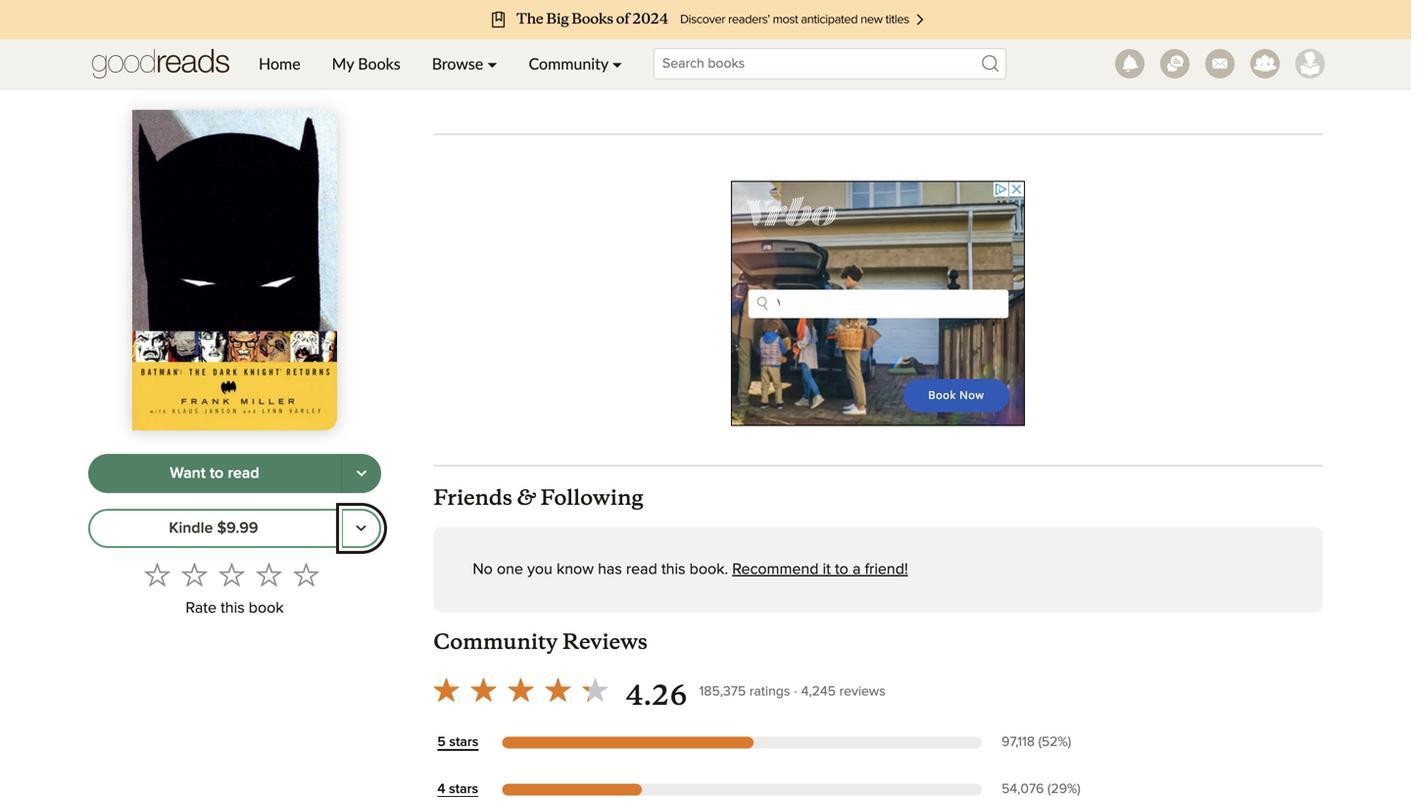 Task type: describe. For each thing, give the bounding box(es) containing it.
friends & following
[[434, 480, 643, 511]]

write a review
[[922, 51, 1039, 69]]

following
[[541, 484, 643, 511]]

home image
[[92, 39, 229, 88]]

stars for 5 stars
[[449, 735, 479, 749]]

0 vertical spatial rating 0 out of 5 group
[[681, 27, 867, 64]]

rate 2 out of 5 image
[[182, 562, 207, 587]]

know
[[557, 562, 594, 577]]

write
[[922, 51, 964, 69]]

97,118 (52%)
[[1002, 735, 1072, 749]]

4,245 reviews
[[801, 685, 886, 698]]

rate 1 out of 5 image for the bottommost rating 0 out of 5 group
[[145, 562, 170, 587]]

rate 4 out of 5 image for rate 3 out of 5 icon
[[799, 33, 824, 58]]

has
[[598, 562, 622, 577]]

&
[[517, 480, 536, 511]]

no
[[473, 562, 493, 577]]

97,118
[[1002, 735, 1035, 749]]

4 stars
[[438, 782, 479, 796]]

kindle
[[169, 521, 213, 536]]

want
[[170, 466, 206, 481]]

rate for rate 2 out of 5 icon
[[728, 71, 759, 87]]

rate this book for rate 3 out of 5 image on the bottom left
[[186, 600, 284, 616]]

54,076 (29%)
[[1002, 782, 1081, 796]]

recommend
[[732, 562, 819, 577]]

1 vertical spatial to
[[835, 562, 849, 577]]

rating 4.26 out of 5 image
[[428, 671, 614, 708]]

stars for 4 stars
[[449, 782, 479, 796]]

it
[[823, 562, 831, 577]]

want to read button
[[88, 454, 342, 493]]

rate 5 out of 5 image for topmost rating 0 out of 5 group
[[836, 33, 862, 58]]

rate 5 out of 5 image for the bottommost rating 0 out of 5 group
[[294, 562, 319, 587]]

this for the rate this book element to the top
[[763, 71, 787, 87]]

1 vertical spatial rate this book element
[[88, 556, 381, 623]]

average rating of 4.26 stars. figure
[[428, 671, 700, 714]]

rate 4 out of 5 image for rate 3 out of 5 image on the bottom left
[[256, 562, 282, 587]]

185,375
[[700, 685, 746, 698]]

1 vertical spatial rating 0 out of 5 group
[[139, 556, 325, 593]]

number of ratings and percentage of total ratings element for 5 stars
[[998, 733, 1101, 752]]

4,245
[[801, 685, 836, 698]]

185,375 ratings and 4,245 reviews figure
[[700, 679, 886, 702]]

write a review button
[[891, 37, 1070, 84]]

profile image for ruby anderson. image
[[1296, 49, 1325, 78]]

recommend it to a friend! link
[[732, 562, 908, 577]]

community reviews
[[434, 628, 648, 655]]

5 stars
[[438, 735, 479, 749]]

kindle $9.99
[[169, 521, 258, 536]]



Task type: locate. For each thing, give the bounding box(es) containing it.
1 vertical spatial rate this book
[[186, 600, 284, 616]]

$9.99
[[217, 521, 258, 536]]

rate 5 out of 5 image
[[836, 33, 862, 58], [294, 562, 319, 587]]

Search by book title or ISBN text field
[[654, 48, 1007, 79]]

friend!
[[865, 562, 908, 577]]

rate 1 out of 5 image for topmost rating 0 out of 5 group
[[687, 33, 712, 58]]

ratings
[[750, 685, 790, 698]]

to right want
[[210, 466, 224, 481]]

number of ratings and percentage of total ratings element
[[998, 733, 1101, 752], [998, 780, 1101, 797]]

home link
[[243, 39, 316, 88]]

this down rate 3 out of 5 icon
[[763, 71, 787, 87]]

this left the book.
[[662, 562, 686, 577]]

book
[[791, 71, 826, 87], [249, 600, 284, 616]]

0 vertical spatial a
[[968, 51, 978, 69]]

to
[[210, 466, 224, 481], [835, 562, 849, 577]]

0 vertical spatial rate this book element
[[681, 27, 867, 95]]

rate 4 out of 5 image right rate 3 out of 5 image on the bottom left
[[256, 562, 282, 587]]

2 ▾ from the left
[[613, 54, 623, 73]]

1 horizontal spatial ▾
[[613, 54, 623, 73]]

0 horizontal spatial ▾
[[488, 54, 498, 73]]

0 vertical spatial this
[[763, 71, 787, 87]]

book for rate 4 out of 5 icon associated with rate 3 out of 5 icon
[[791, 71, 826, 87]]

rate 3 out of 5 image
[[219, 562, 245, 587]]

(29%)
[[1048, 782, 1081, 796]]

0 vertical spatial number of ratings and percentage of total ratings element
[[998, 733, 1101, 752]]

0 vertical spatial community
[[529, 54, 609, 73]]

1 vertical spatial rate 5 out of 5 image
[[294, 562, 319, 587]]

1 vertical spatial rate 1 out of 5 image
[[145, 562, 170, 587]]

community ▾
[[529, 54, 623, 73]]

1 vertical spatial book
[[249, 600, 284, 616]]

a left friend!
[[853, 562, 861, 577]]

number of ratings and percentage of total ratings element for 4 stars
[[998, 780, 1101, 797]]

1 horizontal spatial this
[[662, 562, 686, 577]]

stars right 5
[[449, 735, 479, 749]]

2 vertical spatial this
[[221, 600, 245, 616]]

4
[[438, 782, 446, 796]]

1 horizontal spatial read
[[626, 562, 658, 577]]

want to read
[[170, 466, 259, 481]]

book.
[[690, 562, 728, 577]]

54,076
[[1002, 782, 1044, 796]]

read
[[228, 466, 259, 481], [626, 562, 658, 577]]

community for community reviews
[[434, 628, 558, 655]]

rate for rate 2 out of 5 image
[[186, 600, 217, 616]]

rate 1 out of 5 image
[[687, 33, 712, 58], [145, 562, 170, 587]]

rate 1 out of 5 image left rate 2 out of 5 image
[[145, 562, 170, 587]]

my
[[332, 54, 354, 73]]

1 horizontal spatial rating 0 out of 5 group
[[681, 27, 867, 64]]

browse ▾ link
[[416, 39, 513, 88]]

read up '$9.99'
[[228, 466, 259, 481]]

advertisement element
[[731, 181, 1026, 426]]

1 horizontal spatial to
[[835, 562, 849, 577]]

a right write
[[968, 51, 978, 69]]

rate this book
[[728, 71, 826, 87], [186, 600, 284, 616]]

number of ratings and percentage of total ratings element containing 54,076 (29%)
[[998, 780, 1101, 797]]

0 horizontal spatial read
[[228, 466, 259, 481]]

1 horizontal spatial rate this book element
[[681, 27, 867, 95]]

friends
[[434, 484, 513, 511]]

rate down rate 2 out of 5 icon
[[728, 71, 759, 87]]

1 vertical spatial a
[[853, 562, 861, 577]]

2 horizontal spatial this
[[763, 71, 787, 87]]

0 horizontal spatial rate
[[186, 600, 217, 616]]

0 vertical spatial book
[[791, 71, 826, 87]]

this
[[763, 71, 787, 87], [662, 562, 686, 577], [221, 600, 245, 616]]

1 vertical spatial stars
[[449, 782, 479, 796]]

0 vertical spatial read
[[228, 466, 259, 481]]

one
[[497, 562, 523, 577]]

1 vertical spatial read
[[626, 562, 658, 577]]

0 horizontal spatial book
[[249, 600, 284, 616]]

0 horizontal spatial a
[[853, 562, 861, 577]]

books
[[358, 54, 401, 73]]

read right has
[[626, 562, 658, 577]]

0 vertical spatial rate this book
[[728, 71, 826, 87]]

1 horizontal spatial rate 1 out of 5 image
[[687, 33, 712, 58]]

0 vertical spatial rate 1 out of 5 image
[[687, 33, 712, 58]]

reviews
[[563, 628, 648, 655]]

rate 1 out of 5 image left rate 2 out of 5 icon
[[687, 33, 712, 58]]

0 horizontal spatial rate 5 out of 5 image
[[294, 562, 319, 587]]

browse
[[432, 54, 483, 73]]

1 vertical spatial this
[[662, 562, 686, 577]]

▾
[[488, 54, 498, 73], [613, 54, 623, 73]]

0 vertical spatial stars
[[449, 735, 479, 749]]

2 number of ratings and percentage of total ratings element from the top
[[998, 780, 1101, 797]]

book for rate 4 out of 5 icon corresponding to rate 3 out of 5 image on the bottom left
[[249, 600, 284, 616]]

0 horizontal spatial rate this book element
[[88, 556, 381, 623]]

None search field
[[638, 48, 1023, 79]]

community ▾ link
[[513, 39, 638, 88]]

review
[[982, 51, 1039, 69]]

number of ratings and percentage of total ratings element down (52%)
[[998, 780, 1101, 797]]

▾ inside browse ▾ link
[[488, 54, 498, 73]]

4.26
[[626, 679, 688, 713]]

185,375 ratings
[[700, 685, 790, 698]]

1 vertical spatial community
[[434, 628, 558, 655]]

0 vertical spatial rate
[[728, 71, 759, 87]]

stars
[[449, 735, 479, 749], [449, 782, 479, 796]]

community
[[529, 54, 609, 73], [434, 628, 558, 655]]

stars right 4
[[449, 782, 479, 796]]

0 horizontal spatial rate 1 out of 5 image
[[145, 562, 170, 587]]

kindle $9.99 link
[[88, 509, 342, 548]]

rate down rate 2 out of 5 image
[[186, 600, 217, 616]]

rating 0 out of 5 group
[[681, 27, 867, 64], [139, 556, 325, 593]]

1 vertical spatial number of ratings and percentage of total ratings element
[[998, 780, 1101, 797]]

rate 2 out of 5 image
[[724, 33, 750, 58]]

read inside want to read button
[[228, 466, 259, 481]]

(52%)
[[1039, 735, 1072, 749]]

a
[[968, 51, 978, 69], [853, 562, 861, 577]]

1 number of ratings and percentage of total ratings element from the top
[[998, 733, 1101, 752]]

rate
[[728, 71, 759, 87], [186, 600, 217, 616]]

this down rate 3 out of 5 image on the bottom left
[[221, 600, 245, 616]]

0 horizontal spatial this
[[221, 600, 245, 616]]

my books link
[[316, 39, 416, 88]]

rate this book down rate 3 out of 5 image on the bottom left
[[186, 600, 284, 616]]

▾ inside community ▾ link
[[613, 54, 623, 73]]

reviews
[[840, 685, 886, 698]]

0 horizontal spatial to
[[210, 466, 224, 481]]

a inside button
[[968, 51, 978, 69]]

to inside button
[[210, 466, 224, 481]]

rate 3 out of 5 image
[[762, 33, 787, 58]]

1 vertical spatial rate
[[186, 600, 217, 616]]

rate this book down rate 3 out of 5 icon
[[728, 71, 826, 87]]

rate 5 out of 5 image right rate 3 out of 5 icon
[[836, 33, 862, 58]]

1 horizontal spatial rate
[[728, 71, 759, 87]]

0 horizontal spatial rate 4 out of 5 image
[[256, 562, 282, 587]]

0 horizontal spatial rate this book
[[186, 600, 284, 616]]

rate this book for rate 3 out of 5 icon
[[728, 71, 826, 87]]

rate this book element
[[681, 27, 867, 95], [88, 556, 381, 623]]

this for bottommost the rate this book element
[[221, 600, 245, 616]]

0 vertical spatial to
[[210, 466, 224, 481]]

1 horizontal spatial rate 4 out of 5 image
[[799, 33, 824, 58]]

0 horizontal spatial rating 0 out of 5 group
[[139, 556, 325, 593]]

home
[[259, 54, 301, 73]]

1 horizontal spatial book
[[791, 71, 826, 87]]

1 horizontal spatial rate 5 out of 5 image
[[836, 33, 862, 58]]

2 stars from the top
[[449, 782, 479, 796]]

browse ▾
[[432, 54, 498, 73]]

rate 4 out of 5 image right rate 3 out of 5 icon
[[799, 33, 824, 58]]

5
[[438, 735, 446, 749]]

1 horizontal spatial a
[[968, 51, 978, 69]]

number of ratings and percentage of total ratings element up "54,076 (29%)"
[[998, 733, 1101, 752]]

1 horizontal spatial rate this book
[[728, 71, 826, 87]]

you
[[527, 562, 553, 577]]

rate 4 out of 5 image
[[799, 33, 824, 58], [256, 562, 282, 587]]

0 vertical spatial rate 5 out of 5 image
[[836, 33, 862, 58]]

number of ratings and percentage of total ratings element containing 97,118 (52%)
[[998, 733, 1101, 752]]

no one you know has read this book. recommend it to a friend!
[[473, 562, 908, 577]]

1 stars from the top
[[449, 735, 479, 749]]

0 vertical spatial rate 4 out of 5 image
[[799, 33, 824, 58]]

▾ for browse ▾
[[488, 54, 498, 73]]

▾ for community ▾
[[613, 54, 623, 73]]

1 ▾ from the left
[[488, 54, 498, 73]]

to right it at bottom right
[[835, 562, 849, 577]]

1 vertical spatial rate 4 out of 5 image
[[256, 562, 282, 587]]

my books
[[332, 54, 401, 73]]

rate 5 out of 5 image right rate 3 out of 5 image on the bottom left
[[294, 562, 319, 587]]

community for community ▾
[[529, 54, 609, 73]]



Task type: vqa. For each thing, say whether or not it's contained in the screenshot.
Want
yes



